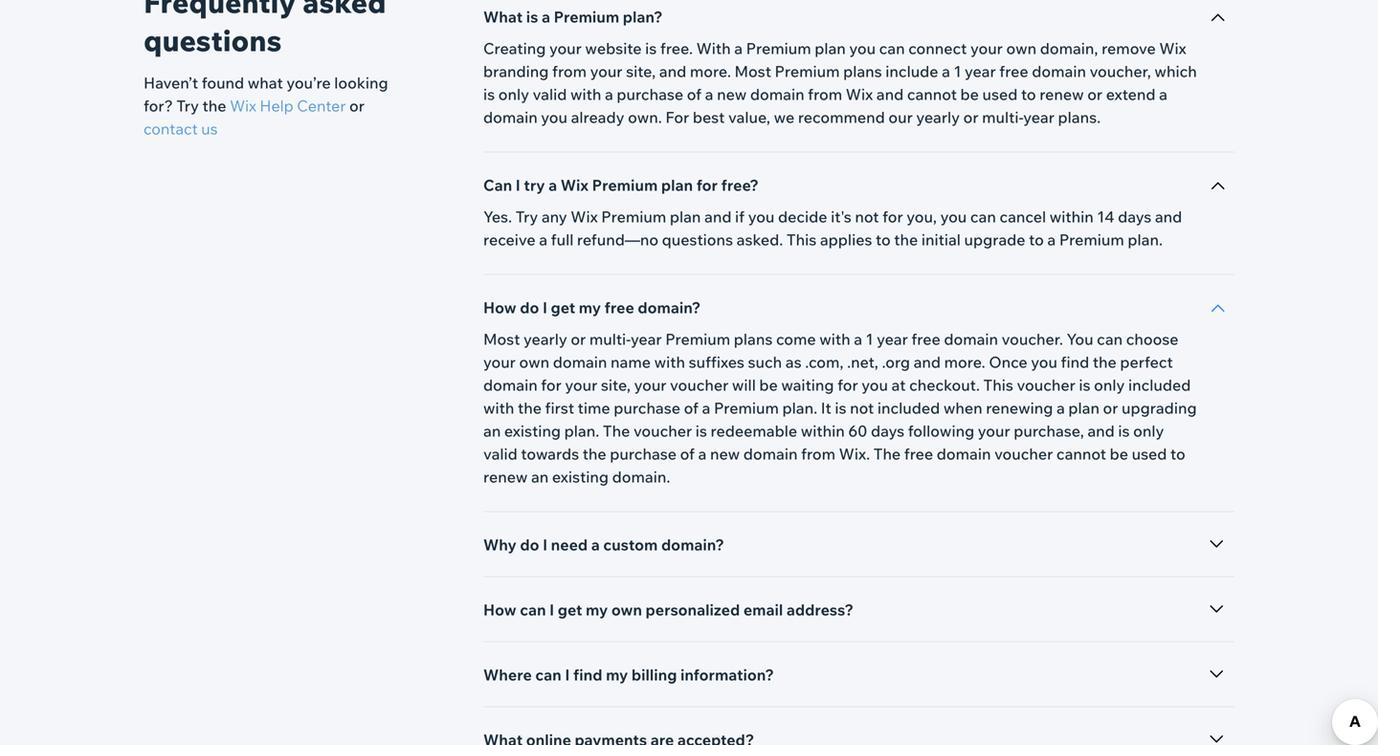 Task type: describe. For each thing, give the bounding box(es) containing it.
from inside most yearly or multi-year premium plans come with a 1 year free domain voucher. you can choose your own domain name with suffixes such as .com, .net, .org and more. once you find the perfect domain for your site, your voucher will be waiting for you at checkout. this voucher is only included with the first time purchase of a premium plan. it is not included when renewing a plan or upgrading an existing plan. the voucher is redeemable within 60 days following your purchase, and is only valid towards the purchase of a new domain from wix. the free domain voucher cannot be used to renew an existing domain.
[[801, 445, 835, 464]]

choose
[[1126, 330, 1179, 349]]

extend
[[1106, 85, 1156, 104]]

with
[[696, 39, 731, 58]]

1 vertical spatial be
[[759, 376, 778, 395]]

you're
[[286, 73, 331, 92]]

address?
[[786, 600, 854, 620]]

you up recommend
[[849, 39, 876, 58]]

what
[[483, 7, 523, 26]]

time
[[578, 399, 610, 418]]

2 vertical spatial purchase
[[610, 445, 677, 464]]

and up checkout.
[[914, 353, 941, 372]]

is down upgrading
[[1118, 422, 1130, 441]]

branding
[[483, 62, 549, 81]]

be inside creating your website is free. with a premium plan you can connect your own domain, remove wix branding from your site, and more. most premium plans include a 1 year free domain voucher, which is only valid with a purchase of a new domain from wix and cannot be used to renew or extend a domain you already own. for best value, we recommend our yearly or multi-year plans.
[[960, 85, 979, 104]]

and right 14
[[1155, 207, 1182, 226]]

will
[[732, 376, 756, 395]]

wix help center link
[[230, 94, 346, 117]]

0 vertical spatial existing
[[504, 422, 561, 441]]

plan?
[[623, 7, 663, 26]]

year up name
[[631, 330, 662, 349]]

domain down 'following'
[[937, 445, 991, 464]]

for down .net,
[[837, 376, 858, 395]]

how for how do i get my free domain?
[[483, 298, 516, 317]]

the down the you
[[1093, 353, 1117, 372]]

where can i find my billing information?
[[483, 666, 774, 685]]

need
[[551, 535, 588, 555]]

contact
[[144, 119, 198, 138]]

free?
[[721, 176, 759, 195]]

as
[[785, 353, 802, 372]]

plan inside creating your website is free. with a premium plan you can connect your own domain, remove wix branding from your site, and more. most premium plans include a 1 year free domain voucher, which is only valid with a purchase of a new domain from wix and cannot be used to renew or extend a domain you already own. for best value, we recommend our yearly or multi-year plans.
[[815, 39, 846, 58]]

plan left free?
[[661, 176, 693, 195]]

applies
[[820, 230, 872, 249]]

how do i get my free domain?
[[483, 298, 701, 317]]

the left the "first"
[[518, 399, 542, 418]]

can right the where
[[535, 666, 561, 685]]

site, inside most yearly or multi-year premium plans come with a 1 year free domain voucher. you can choose your own domain name with suffixes such as .com, .net, .org and more. once you find the perfect domain for your site, your voucher will be waiting for you at checkout. this voucher is only included with the first time purchase of a premium plan. it is not included when renewing a plan or upgrading an existing plan. the voucher is redeemable within 60 days following your purchase, and is only valid towards the purchase of a new domain from wix. the free domain voucher cannot be used to renew an existing domain.
[[601, 376, 631, 395]]

used inside most yearly or multi-year premium plans come with a 1 year free domain voucher. you can choose your own domain name with suffixes such as .com, .net, .org and more. once you find the perfect domain for your site, your voucher will be waiting for you at checkout. this voucher is only included with the first time purchase of a premium plan. it is not included when renewing a plan or upgrading an existing plan. the voucher is redeemable within 60 days following your purchase, and is only valid towards the purchase of a new domain from wix. the free domain voucher cannot be used to renew an existing domain.
[[1132, 445, 1167, 464]]

email
[[743, 600, 783, 620]]

1 horizontal spatial only
[[1094, 376, 1125, 395]]

.com,
[[805, 353, 844, 372]]

days inside most yearly or multi-year premium plans come with a 1 year free domain voucher. you can choose your own domain name with suffixes such as .com, .net, .org and more. once you find the perfect domain for your site, your voucher will be waiting for you at checkout. this voucher is only included with the first time purchase of a premium plan. it is not included when renewing a plan or upgrading an existing plan. the voucher is redeemable within 60 days following your purchase, and is only valid towards the purchase of a new domain from wix. the free domain voucher cannot be used to renew an existing domain.
[[871, 422, 904, 441]]

and right the purchase,
[[1087, 422, 1115, 441]]

voucher,
[[1090, 62, 1151, 81]]

what
[[248, 73, 283, 92]]

more. inside creating your website is free. with a premium plan you can connect your own domain, remove wix branding from your site, and more. most premium plans include a 1 year free domain voucher, which is only valid with a purchase of a new domain from wix and cannot be used to renew or extend a domain you already own. for best value, we recommend our yearly or multi-year plans.
[[690, 62, 731, 81]]

contact us link
[[144, 117, 218, 140]]

wix up any
[[561, 176, 589, 195]]

60
[[848, 422, 867, 441]]

connect
[[908, 39, 967, 58]]

domain down branding
[[483, 108, 538, 127]]

own inside creating your website is free. with a premium plan you can connect your own domain, remove wix branding from your site, and more. most premium plans include a 1 year free domain voucher, which is only valid with a purchase of a new domain from wix and cannot be used to renew or extend a domain you already own. for best value, we recommend our yearly or multi-year plans.
[[1006, 39, 1037, 58]]

best
[[693, 108, 725, 127]]

1 vertical spatial of
[[684, 399, 699, 418]]

0 horizontal spatial plan.
[[564, 422, 599, 441]]

why do i need a custom domain?
[[483, 535, 724, 555]]

can up the where
[[520, 600, 546, 620]]

purchase,
[[1014, 422, 1084, 441]]

can i try a wix premium plan for free?
[[483, 176, 759, 195]]

year left plans.
[[1023, 108, 1055, 127]]

plan inside yes. try any wix premium plan and if you decide it's not for you, you can cancel within 14 days and receive a full refund—no questions asked. this applies to the initial upgrade to a premium plan.
[[670, 207, 701, 226]]

0 vertical spatial the
[[603, 422, 630, 441]]

billing
[[631, 666, 677, 685]]

only inside creating your website is free. with a premium plan you can connect your own domain, remove wix branding from your site, and more. most premium plans include a 1 year free domain voucher, which is only valid with a purchase of a new domain from wix and cannot be used to renew or extend a domain you already own. for best value, we recommend our yearly or multi-year plans.
[[498, 85, 529, 104]]

free.
[[660, 39, 693, 58]]

1 horizontal spatial plan.
[[782, 399, 817, 418]]

days inside yes. try any wix premium plan and if you decide it's not for you, you can cancel within 14 days and receive a full refund—no questions asked. this applies to the initial upgrade to a premium plan.
[[1118, 207, 1151, 226]]

i for why do i need a custom domain?
[[543, 535, 547, 555]]

yearly inside most yearly or multi-year premium plans come with a 1 year free domain voucher. you can choose your own domain name with suffixes such as .com, .net, .org and more. once you find the perfect domain for your site, your voucher will be waiting for you at checkout. this voucher is only included with the first time purchase of a premium plan. it is not included when renewing a plan or upgrading an existing plan. the voucher is redeemable within 60 days following your purchase, and is only valid towards the purchase of a new domain from wix. the free domain voucher cannot be used to renew an existing domain.
[[523, 330, 567, 349]]

yes. try any wix premium plan and if you decide it's not for you, you can cancel within 14 days and receive a full refund—no questions asked. this applies to the initial upgrade to a premium plan.
[[483, 207, 1182, 249]]

when
[[943, 399, 982, 418]]

2 horizontal spatial be
[[1110, 445, 1128, 464]]

haven't found what you're looking for?
[[144, 73, 388, 115]]

2 vertical spatial of
[[680, 445, 695, 464]]

questions inside frequently asked questions
[[144, 22, 282, 58]]

voucher.
[[1002, 330, 1063, 349]]

looking
[[334, 73, 388, 92]]

frequently
[[144, 0, 296, 20]]

you down voucher.
[[1031, 353, 1057, 372]]

and left if
[[704, 207, 732, 226]]

perfect
[[1120, 353, 1173, 372]]

such
[[748, 353, 782, 372]]

voucher up domain.
[[633, 422, 692, 441]]

renewing
[[986, 399, 1053, 418]]

name
[[611, 353, 651, 372]]

and down free.
[[659, 62, 686, 81]]

domain.
[[612, 467, 670, 487]]

for
[[666, 108, 689, 127]]

following
[[908, 422, 974, 441]]

for?
[[144, 96, 173, 115]]

1 inside most yearly or multi-year premium plans come with a 1 year free domain voucher. you can choose your own domain name with suffixes such as .com, .net, .org and more. once you find the perfect domain for your site, your voucher will be waiting for you at checkout. this voucher is only included with the first time purchase of a premium plan. it is not included when renewing a plan or upgrading an existing plan. the voucher is redeemable within 60 days following your purchase, and is only valid towards the purchase of a new domain from wix. the free domain voucher cannot be used to renew an existing domain.
[[866, 330, 873, 349]]

upgrade
[[964, 230, 1025, 249]]

you
[[1067, 330, 1093, 349]]

the right towards
[[583, 445, 606, 464]]

cannot inside creating your website is free. with a premium plan you can connect your own domain, remove wix branding from your site, and more. most premium plans include a 1 year free domain voucher, which is only valid with a purchase of a new domain from wix and cannot be used to renew or extend a domain you already own. for best value, we recommend our yearly or multi-year plans.
[[907, 85, 957, 104]]

or right our at the top right
[[963, 108, 979, 127]]

towards
[[521, 445, 579, 464]]

any
[[541, 207, 567, 226]]

get for do
[[551, 298, 575, 317]]

try
[[524, 176, 545, 195]]

0 horizontal spatial find
[[573, 666, 602, 685]]

you left already
[[541, 108, 567, 127]]

year down connect
[[965, 62, 996, 81]]

this inside yes. try any wix premium plan and if you decide it's not for you, you can cancel within 14 days and receive a full refund—no questions asked. this applies to the initial upgrade to a premium plan.
[[787, 230, 817, 249]]

domain up time
[[553, 353, 607, 372]]

most yearly or multi-year premium plans come with a 1 year free domain voucher. you can choose your own domain name with suffixes such as .com, .net, .org and more. once you find the perfect domain for your site, your voucher will be waiting for you at checkout. this voucher is only included with the first time purchase of a premium plan. it is not included when renewing a plan or upgrading an existing plan. the voucher is redeemable within 60 days following your purchase, and is only valid towards the purchase of a new domain from wix. the free domain voucher cannot be used to renew an existing domain.
[[483, 330, 1197, 487]]

try the wix help center or contact us
[[144, 96, 365, 138]]

waiting
[[781, 376, 834, 395]]

can inside yes. try any wix premium plan and if you decide it's not for you, you can cancel within 14 days and receive a full refund—no questions asked. this applies to the initial upgrade to a premium plan.
[[970, 207, 996, 226]]

full
[[551, 230, 574, 249]]

wix up which
[[1159, 39, 1186, 58]]

of inside creating your website is free. with a premium plan you can connect your own domain, remove wix branding from your site, and more. most premium plans include a 1 year free domain voucher, which is only valid with a purchase of a new domain from wix and cannot be used to renew or extend a domain you already own. for best value, we recommend our yearly or multi-year plans.
[[687, 85, 702, 104]]

decide
[[778, 207, 827, 226]]

new inside most yearly or multi-year premium plans come with a 1 year free domain voucher. you can choose your own domain name with suffixes such as .com, .net, .org and more. once you find the perfect domain for your site, your voucher will be waiting for you at checkout. this voucher is only included with the first time purchase of a premium plan. it is not included when renewing a plan or upgrading an existing plan. the voucher is redeemable within 60 days following your purchase, and is only valid towards the purchase of a new domain from wix. the free domain voucher cannot be used to renew an existing domain.
[[710, 445, 740, 464]]

renew inside creating your website is free. with a premium plan you can connect your own domain, remove wix branding from your site, and more. most premium plans include a 1 year free domain voucher, which is only valid with a purchase of a new domain from wix and cannot be used to renew or extend a domain you already own. for best value, we recommend our yearly or multi-year plans.
[[1039, 85, 1084, 104]]

plan. inside yes. try any wix premium plan and if you decide it's not for you, you can cancel within 14 days and receive a full refund—no questions asked. this applies to the initial upgrade to a premium plan.
[[1128, 230, 1163, 249]]

for left free?
[[696, 176, 718, 195]]

free inside creating your website is free. with a premium plan you can connect your own domain, remove wix branding from your site, and more. most premium plans include a 1 year free domain voucher, which is only valid with a purchase of a new domain from wix and cannot be used to renew or extend a domain you already own. for best value, we recommend our yearly or multi-year plans.
[[999, 62, 1028, 81]]

first
[[545, 399, 574, 418]]

yearly inside creating your website is free. with a premium plan you can connect your own domain, remove wix branding from your site, and more. most premium plans include a 1 year free domain voucher, which is only valid with a purchase of a new domain from wix and cannot be used to renew or extend a domain you already own. for best value, we recommend our yearly or multi-year plans.
[[916, 108, 960, 127]]

do for how
[[520, 298, 539, 317]]

wix.
[[839, 445, 870, 464]]

information?
[[680, 666, 774, 685]]

domain up once
[[944, 330, 998, 349]]

is left free.
[[645, 39, 657, 58]]

0 vertical spatial included
[[1128, 376, 1191, 395]]

wix up recommend
[[846, 85, 873, 104]]

creating your website is free. with a premium plan you can connect your own domain, remove wix branding from your site, and more. most premium plans include a 1 year free domain voucher, which is only valid with a purchase of a new domain from wix and cannot be used to renew or extend a domain you already own. for best value, we recommend our yearly or multi-year plans.
[[483, 39, 1197, 127]]

site, inside creating your website is free. with a premium plan you can connect your own domain, remove wix branding from your site, and more. most premium plans include a 1 year free domain voucher, which is only valid with a purchase of a new domain from wix and cannot be used to renew or extend a domain you already own. for best value, we recommend our yearly or multi-year plans.
[[626, 62, 656, 81]]

the inside try the wix help center or contact us
[[202, 96, 226, 115]]

you left at
[[862, 376, 888, 395]]

to inside creating your website is free. with a premium plan you can connect your own domain, remove wix branding from your site, and more. most premium plans include a 1 year free domain voucher, which is only valid with a purchase of a new domain from wix and cannot be used to renew or extend a domain you already own. for best value, we recommend our yearly or multi-year plans.
[[1021, 85, 1036, 104]]

refund—no
[[577, 230, 658, 249]]

or left upgrading
[[1103, 399, 1118, 418]]

plan inside most yearly or multi-year premium plans come with a 1 year free domain voucher. you can choose your own domain name with suffixes such as .com, .net, .org and more. once you find the perfect domain for your site, your voucher will be waiting for you at checkout. this voucher is only included with the first time purchase of a premium plan. it is not included when renewing a plan or upgrading an existing plan. the voucher is redeemable within 60 days following your purchase, and is only valid towards the purchase of a new domain from wix. the free domain voucher cannot be used to renew an existing domain.
[[1068, 399, 1100, 418]]

do for why
[[520, 535, 539, 555]]

initial
[[921, 230, 961, 249]]

domain down redeemable
[[743, 445, 798, 464]]

include
[[885, 62, 938, 81]]

recommend
[[798, 108, 885, 127]]

with right name
[[654, 353, 685, 372]]

find inside most yearly or multi-year premium plans come with a 1 year free domain voucher. you can choose your own domain name with suffixes such as .com, .net, .org and more. once you find the perfect domain for your site, your voucher will be waiting for you at checkout. this voucher is only included with the first time purchase of a premium plan. it is not included when renewing a plan or upgrading an existing plan. the voucher is redeemable within 60 days following your purchase, and is only valid towards the purchase of a new domain from wix. the free domain voucher cannot be used to renew an existing domain.
[[1061, 353, 1089, 372]]

we
[[774, 108, 795, 127]]

domain up we in the right top of the page
[[750, 85, 804, 104]]

domain down domain,
[[1032, 62, 1086, 81]]

plans.
[[1058, 108, 1101, 127]]

purchase inside creating your website is free. with a premium plan you can connect your own domain, remove wix branding from your site, and more. most premium plans include a 1 year free domain voucher, which is only valid with a purchase of a new domain from wix and cannot be used to renew or extend a domain you already own. for best value, we recommend our yearly or multi-year plans.
[[617, 85, 683, 104]]

help
[[260, 96, 293, 115]]

valid inside creating your website is free. with a premium plan you can connect your own domain, remove wix branding from your site, and more. most premium plans include a 1 year free domain voucher, which is only valid with a purchase of a new domain from wix and cannot be used to renew or extend a domain you already own. for best value, we recommend our yearly or multi-year plans.
[[533, 85, 567, 104]]

or up plans.
[[1087, 85, 1103, 104]]

what is a premium plan?
[[483, 7, 663, 26]]

come
[[776, 330, 816, 349]]

you,
[[906, 207, 937, 226]]

asked
[[303, 0, 386, 20]]

1 inside creating your website is free. with a premium plan you can connect your own domain, remove wix branding from your site, and more. most premium plans include a 1 year free domain voucher, which is only valid with a purchase of a new domain from wix and cannot be used to renew or extend a domain you already own. for best value, we recommend our yearly or multi-year plans.
[[954, 62, 961, 81]]



Task type: locate. For each thing, give the bounding box(es) containing it.
try inside try the wix help center or contact us
[[176, 96, 199, 115]]

wix inside yes. try any wix premium plan and if you decide it's not for you, you can cancel within 14 days and receive a full refund—no questions asked. this applies to the initial upgrade to a premium plan.
[[571, 207, 598, 226]]

1 vertical spatial used
[[1132, 445, 1167, 464]]

site, down name
[[601, 376, 631, 395]]

with up ".com,"
[[819, 330, 850, 349]]

only down perfect
[[1094, 376, 1125, 395]]

1 vertical spatial plans
[[734, 330, 773, 349]]

2 vertical spatial only
[[1133, 422, 1164, 441]]

or inside try the wix help center or contact us
[[349, 96, 365, 115]]

1 horizontal spatial questions
[[662, 230, 733, 249]]

1 up .net,
[[866, 330, 873, 349]]

1 vertical spatial cannot
[[1056, 445, 1106, 464]]

new down redeemable
[[710, 445, 740, 464]]

can up upgrade
[[970, 207, 996, 226]]

questions left asked.
[[662, 230, 733, 249]]

it's
[[831, 207, 852, 226]]

is down branding
[[483, 85, 495, 104]]

center
[[297, 96, 346, 115]]

us
[[201, 119, 218, 138]]

not up 60
[[850, 399, 874, 418]]

within inside yes. try any wix premium plan and if you decide it's not for you, you can cancel within 14 days and receive a full refund—no questions asked. this applies to the initial upgrade to a premium plan.
[[1050, 207, 1094, 226]]

plan
[[815, 39, 846, 58], [661, 176, 693, 195], [670, 207, 701, 226], [1068, 399, 1100, 418]]

domain? right custom
[[661, 535, 724, 555]]

0 vertical spatial more.
[[690, 62, 731, 81]]

1 horizontal spatial cannot
[[1056, 445, 1106, 464]]

domain? up name
[[638, 298, 701, 317]]

for up the "first"
[[541, 376, 562, 395]]

0 vertical spatial not
[[855, 207, 879, 226]]

2 vertical spatial be
[[1110, 445, 1128, 464]]

custom
[[603, 535, 658, 555]]

premium
[[554, 7, 619, 26], [746, 39, 811, 58], [775, 62, 840, 81], [592, 176, 658, 195], [601, 207, 666, 226], [1059, 230, 1124, 249], [665, 330, 730, 349], [714, 399, 779, 418]]

0 horizontal spatial yearly
[[523, 330, 567, 349]]

plans
[[843, 62, 882, 81], [734, 330, 773, 349]]

1 horizontal spatial an
[[531, 467, 549, 487]]

1 vertical spatial my
[[586, 600, 608, 620]]

0 vertical spatial new
[[717, 85, 747, 104]]

0 vertical spatial domain?
[[638, 298, 701, 317]]

from left wix.
[[801, 445, 835, 464]]

is
[[526, 7, 538, 26], [645, 39, 657, 58], [483, 85, 495, 104], [1079, 376, 1090, 395], [835, 399, 846, 418], [696, 422, 707, 441], [1118, 422, 1130, 441]]

1 horizontal spatial find
[[1061, 353, 1089, 372]]

used inside creating your website is free. with a premium plan you can connect your own domain, remove wix branding from your site, and more. most premium plans include a 1 year free domain voucher, which is only valid with a purchase of a new domain from wix and cannot be used to renew or extend a domain you already own. for best value, we recommend our yearly or multi-year plans.
[[982, 85, 1018, 104]]

0 horizontal spatial most
[[483, 330, 520, 349]]

1 vertical spatial purchase
[[614, 399, 680, 418]]

within inside most yearly or multi-year premium plans come with a 1 year free domain voucher. you can choose your own domain name with suffixes such as .com, .net, .org and more. once you find the perfect domain for your site, your voucher will be waiting for you at checkout. this voucher is only included with the first time purchase of a premium plan. it is not included when renewing a plan or upgrading an existing plan. the voucher is redeemable within 60 days following your purchase, and is only valid towards the purchase of a new domain from wix. the free domain voucher cannot be used to renew an existing domain.
[[801, 422, 845, 441]]

i down need
[[549, 600, 554, 620]]

be down connect
[[960, 85, 979, 104]]

asked.
[[737, 230, 783, 249]]

get down "full"
[[551, 298, 575, 317]]

this down decide at right
[[787, 230, 817, 249]]

redeemable
[[711, 422, 797, 441]]

0 horizontal spatial only
[[498, 85, 529, 104]]

plans left include
[[843, 62, 882, 81]]

how can i get my own personalized email address?
[[483, 600, 854, 620]]

0 vertical spatial site,
[[626, 62, 656, 81]]

try
[[176, 96, 199, 115], [516, 207, 538, 226]]

questions
[[144, 22, 282, 58], [662, 230, 733, 249]]

existing
[[504, 422, 561, 441], [552, 467, 609, 487]]

1 vertical spatial renew
[[483, 467, 528, 487]]

days right 14
[[1118, 207, 1151, 226]]

1 horizontal spatial more.
[[944, 353, 985, 372]]

1 horizontal spatial renew
[[1039, 85, 1084, 104]]

more. down with
[[690, 62, 731, 81]]

this inside most yearly or multi-year premium plans come with a 1 year free domain voucher. you can choose your own domain name with suffixes such as .com, .net, .org and more. once you find the perfect domain for your site, your voucher will be waiting for you at checkout. this voucher is only included with the first time purchase of a premium plan. it is not included when renewing a plan or upgrading an existing plan. the voucher is redeemable within 60 days following your purchase, and is only valid towards the purchase of a new domain from wix. the free domain voucher cannot be used to renew an existing domain.
[[983, 376, 1013, 395]]

how
[[483, 298, 516, 317], [483, 600, 516, 620]]

cannot inside most yearly or multi-year premium plans come with a 1 year free domain voucher. you can choose your own domain name with suffixes such as .com, .net, .org and more. once you find the perfect domain for your site, your voucher will be waiting for you at checkout. this voucher is only included with the first time purchase of a premium plan. it is not included when renewing a plan or upgrading an existing plan. the voucher is redeemable within 60 days following your purchase, and is only valid towards the purchase of a new domain from wix. the free domain voucher cannot be used to renew an existing domain.
[[1056, 445, 1106, 464]]

suffixes
[[689, 353, 744, 372]]

try up contact us link
[[176, 96, 199, 115]]

can up include
[[879, 39, 905, 58]]

cancel
[[999, 207, 1046, 226]]

most inside creating your website is free. with a premium plan you can connect your own domain, remove wix branding from your site, and more. most premium plans include a 1 year free domain voucher, which is only valid with a purchase of a new domain from wix and cannot be used to renew or extend a domain you already own. for best value, we recommend our yearly or multi-year plans.
[[734, 62, 771, 81]]

get
[[551, 298, 575, 317], [558, 600, 582, 620]]

14
[[1097, 207, 1114, 226]]

personalized
[[646, 600, 740, 620]]

my down why do i need a custom domain?
[[586, 600, 608, 620]]

upgrading
[[1122, 399, 1197, 418]]

and up our at the top right
[[876, 85, 904, 104]]

1 do from the top
[[520, 298, 539, 317]]

renew up plans.
[[1039, 85, 1084, 104]]

try left any
[[516, 207, 538, 226]]

new inside creating your website is free. with a premium plan you can connect your own domain, remove wix branding from your site, and more. most premium plans include a 1 year free domain voucher, which is only valid with a purchase of a new domain from wix and cannot be used to renew or extend a domain you already own. for best value, we recommend our yearly or multi-year plans.
[[717, 85, 747, 104]]

0 vertical spatial plan.
[[1128, 230, 1163, 249]]

0 vertical spatial of
[[687, 85, 702, 104]]

wix
[[1159, 39, 1186, 58], [846, 85, 873, 104], [230, 96, 256, 115], [561, 176, 589, 195], [571, 207, 598, 226]]

the down you,
[[894, 230, 918, 249]]

from
[[552, 62, 587, 81], [808, 85, 842, 104], [801, 445, 835, 464]]

i for where can i find my billing information?
[[565, 666, 570, 685]]

frequently asked questions
[[144, 0, 386, 58]]

1 vertical spatial own
[[519, 353, 549, 372]]

0 vertical spatial be
[[960, 85, 979, 104]]

0 horizontal spatial try
[[176, 96, 199, 115]]

if
[[735, 207, 745, 226]]

2 do from the top
[[520, 535, 539, 555]]

a
[[542, 7, 550, 26], [734, 39, 743, 58], [942, 62, 950, 81], [605, 85, 613, 104], [705, 85, 713, 104], [1159, 85, 1167, 104], [548, 176, 557, 195], [539, 230, 547, 249], [1047, 230, 1056, 249], [854, 330, 862, 349], [702, 399, 710, 418], [1056, 399, 1065, 418], [698, 445, 707, 464], [591, 535, 600, 555]]

an
[[483, 422, 501, 441], [531, 467, 549, 487]]

haven't
[[144, 73, 198, 92]]

cannot
[[907, 85, 957, 104], [1056, 445, 1106, 464]]

1 vertical spatial included
[[877, 399, 940, 418]]

or
[[1087, 85, 1103, 104], [349, 96, 365, 115], [963, 108, 979, 127], [571, 330, 586, 349], [1103, 399, 1118, 418]]

i right the where
[[565, 666, 570, 685]]

the down time
[[603, 422, 630, 441]]

this
[[787, 230, 817, 249], [983, 376, 1013, 395]]

1
[[954, 62, 961, 81], [866, 330, 873, 349]]

own
[[1006, 39, 1037, 58], [519, 353, 549, 372], [611, 600, 642, 620]]

is right it
[[835, 399, 846, 418]]

value,
[[728, 108, 770, 127]]

0 vertical spatial most
[[734, 62, 771, 81]]

1 horizontal spatial valid
[[533, 85, 567, 104]]

domain,
[[1040, 39, 1098, 58]]

valid down branding
[[533, 85, 567, 104]]

only
[[498, 85, 529, 104], [1094, 376, 1125, 395], [1133, 422, 1164, 441]]

how down why
[[483, 600, 516, 620]]

.org
[[882, 353, 910, 372]]

most inside most yearly or multi-year premium plans come with a 1 year free domain voucher. you can choose your own domain name with suffixes such as .com, .net, .org and more. once you find the perfect domain for your site, your voucher will be waiting for you at checkout. this voucher is only included with the first time purchase of a premium plan. it is not included when renewing a plan or upgrading an existing plan. the voucher is redeemable within 60 days following your purchase, and is only valid towards the purchase of a new domain from wix. the free domain voucher cannot be used to renew an existing domain.
[[483, 330, 520, 349]]

it
[[821, 399, 831, 418]]

1 vertical spatial valid
[[483, 445, 518, 464]]

remove
[[1102, 39, 1156, 58]]

existing up towards
[[504, 422, 561, 441]]

site, down website
[[626, 62, 656, 81]]

why
[[483, 535, 517, 555]]

1 vertical spatial yearly
[[523, 330, 567, 349]]

1 vertical spatial plan.
[[782, 399, 817, 418]]

existing down towards
[[552, 467, 609, 487]]

can inside creating your website is free. with a premium plan you can connect your own domain, remove wix branding from your site, and more. most premium plans include a 1 year free domain voucher, which is only valid with a purchase of a new domain from wix and cannot be used to renew or extend a domain you already own. for best value, we recommend our yearly or multi-year plans.
[[879, 39, 905, 58]]

checkout.
[[909, 376, 980, 395]]

2 how from the top
[[483, 600, 516, 620]]

only down upgrading
[[1133, 422, 1164, 441]]

domain?
[[638, 298, 701, 317], [661, 535, 724, 555]]

.net,
[[847, 353, 878, 372]]

at
[[891, 376, 906, 395]]

0 vertical spatial my
[[579, 298, 601, 317]]

voucher down suffixes
[[670, 376, 729, 395]]

0 vertical spatial cannot
[[907, 85, 957, 104]]

voucher up renewing
[[1017, 376, 1075, 395]]

more. inside most yearly or multi-year premium plans come with a 1 year free domain voucher. you can choose your own domain name with suffixes such as .com, .net, .org and more. once you find the perfect domain for your site, your voucher will be waiting for you at checkout. this voucher is only included with the first time purchase of a premium plan. it is not included when renewing a plan or upgrading an existing plan. the voucher is redeemable within 60 days following your purchase, and is only valid towards the purchase of a new domain from wix. the free domain voucher cannot be used to renew an existing domain.
[[944, 353, 985, 372]]

1 vertical spatial site,
[[601, 376, 631, 395]]

1 horizontal spatial this
[[983, 376, 1013, 395]]

multi- inside most yearly or multi-year premium plans come with a 1 year free domain voucher. you can choose your own domain name with suffixes such as .com, .net, .org and more. once you find the perfect domain for your site, your voucher will be waiting for you at checkout. this voucher is only included with the first time purchase of a premium plan. it is not included when renewing a plan or upgrading an existing plan. the voucher is redeemable within 60 days following your purchase, and is only valid towards the purchase of a new domain from wix. the free domain voucher cannot be used to renew an existing domain.
[[589, 330, 631, 349]]

with inside creating your website is free. with a premium plan you can connect your own domain, remove wix branding from your site, and more. most premium plans include a 1 year free domain voucher, which is only valid with a purchase of a new domain from wix and cannot be used to renew or extend a domain you already own. for best value, we recommend our yearly or multi-year plans.
[[570, 85, 601, 104]]

0 horizontal spatial included
[[877, 399, 940, 418]]

0 vertical spatial try
[[176, 96, 199, 115]]

0 vertical spatial renew
[[1039, 85, 1084, 104]]

wix down found
[[230, 96, 256, 115]]

try inside yes. try any wix premium plan and if you decide it's not for you, you can cancel within 14 days and receive a full refund—no questions asked. this applies to the initial upgrade to a premium plan.
[[516, 207, 538, 226]]

only down branding
[[498, 85, 529, 104]]

can inside most yearly or multi-year premium plans come with a 1 year free domain voucher. you can choose your own domain name with suffixes such as .com, .net, .org and more. once you find the perfect domain for your site, your voucher will be waiting for you at checkout. this voucher is only included with the first time purchase of a premium plan. it is not included when renewing a plan or upgrading an existing plan. the voucher is redeemable within 60 days following your purchase, and is only valid towards the purchase of a new domain from wix. the free domain voucher cannot be used to renew an existing domain.
[[1097, 330, 1123, 349]]

with left the "first"
[[483, 399, 514, 418]]

0 vertical spatial purchase
[[617, 85, 683, 104]]

which
[[1155, 62, 1197, 81]]

cannot down include
[[907, 85, 957, 104]]

purchase down name
[[614, 399, 680, 418]]

for inside yes. try any wix premium plan and if you decide it's not for you, you can cancel within 14 days and receive a full refund—no questions asked. this applies to the initial upgrade to a premium plan.
[[882, 207, 903, 226]]

own up where can i find my billing information?
[[611, 600, 642, 620]]

our
[[888, 108, 913, 127]]

0 vertical spatial within
[[1050, 207, 1094, 226]]

0 vertical spatial find
[[1061, 353, 1089, 372]]

0 vertical spatial this
[[787, 230, 817, 249]]

not inside most yearly or multi-year premium plans come with a 1 year free domain voucher. you can choose your own domain name with suffixes such as .com, .net, .org and more. once you find the perfect domain for your site, your voucher will be waiting for you at checkout. this voucher is only included with the first time purchase of a premium plan. it is not included when renewing a plan or upgrading an existing plan. the voucher is redeemable within 60 days following your purchase, and is only valid towards the purchase of a new domain from wix. the free domain voucher cannot be used to renew an existing domain.
[[850, 399, 874, 418]]

within
[[1050, 207, 1094, 226], [801, 422, 845, 441]]

0 horizontal spatial renew
[[483, 467, 528, 487]]

1 vertical spatial get
[[558, 600, 582, 620]]

do down receive
[[520, 298, 539, 317]]

new
[[717, 85, 747, 104], [710, 445, 740, 464]]

your
[[549, 39, 582, 58], [970, 39, 1003, 58], [590, 62, 622, 81], [483, 353, 516, 372], [565, 376, 597, 395], [634, 376, 666, 395], [978, 422, 1010, 441]]

included down at
[[877, 399, 940, 418]]

wix inside try the wix help center or contact us
[[230, 96, 256, 115]]

plans inside most yearly or multi-year premium plans come with a 1 year free domain voucher. you can choose your own domain name with suffixes such as .com, .net, .org and more. once you find the perfect domain for your site, your voucher will be waiting for you at checkout. this voucher is only included with the first time purchase of a premium plan. it is not included when renewing a plan or upgrading an existing plan. the voucher is redeemable within 60 days following your purchase, and is only valid towards the purchase of a new domain from wix. the free domain voucher cannot be used to renew an existing domain.
[[734, 330, 773, 349]]

site,
[[626, 62, 656, 81], [601, 376, 631, 395]]

1 horizontal spatial multi-
[[982, 108, 1023, 127]]

receive
[[483, 230, 536, 249]]

0 vertical spatial get
[[551, 298, 575, 317]]

0 horizontal spatial used
[[982, 85, 1018, 104]]

can
[[483, 176, 512, 195]]

within left 14
[[1050, 207, 1094, 226]]

1 vertical spatial how
[[483, 600, 516, 620]]

1 vertical spatial questions
[[662, 230, 733, 249]]

with
[[570, 85, 601, 104], [819, 330, 850, 349], [654, 353, 685, 372], [483, 399, 514, 418]]

found
[[202, 73, 244, 92]]

new up value,
[[717, 85, 747, 104]]

1 horizontal spatial used
[[1132, 445, 1167, 464]]

you right if
[[748, 207, 775, 226]]

1 vertical spatial most
[[483, 330, 520, 349]]

days right 60
[[871, 422, 904, 441]]

0 vertical spatial from
[[552, 62, 587, 81]]

own.
[[628, 108, 662, 127]]

is down the you
[[1079, 376, 1090, 395]]

used
[[982, 85, 1018, 104], [1132, 445, 1167, 464]]

plan up the purchase,
[[1068, 399, 1100, 418]]

renew inside most yearly or multi-year premium plans come with a 1 year free domain voucher. you can choose your own domain name with suffixes such as .com, .net, .org and more. once you find the perfect domain for your site, your voucher will be waiting for you at checkout. this voucher is only included with the first time purchase of a premium plan. it is not included when renewing a plan or upgrading an existing plan. the voucher is redeemable within 60 days following your purchase, and is only valid towards the purchase of a new domain from wix. the free domain voucher cannot be used to renew an existing domain.
[[483, 467, 528, 487]]

where
[[483, 666, 532, 685]]

do
[[520, 298, 539, 317], [520, 535, 539, 555]]

you up initial
[[940, 207, 967, 226]]

or down looking
[[349, 96, 365, 115]]

0 horizontal spatial be
[[759, 376, 778, 395]]

1 vertical spatial 1
[[866, 330, 873, 349]]

renew
[[1039, 85, 1084, 104], [483, 467, 528, 487]]

voucher
[[670, 376, 729, 395], [1017, 376, 1075, 395], [633, 422, 692, 441], [994, 445, 1053, 464]]

year up .org
[[877, 330, 908, 349]]

the
[[202, 96, 226, 115], [894, 230, 918, 249], [1093, 353, 1117, 372], [518, 399, 542, 418], [583, 445, 606, 464]]

1 vertical spatial the
[[873, 445, 901, 464]]

0 vertical spatial only
[[498, 85, 529, 104]]

already
[[571, 108, 624, 127]]

1 vertical spatial existing
[[552, 467, 609, 487]]

multi- inside creating your website is free. with a premium plan you can connect your own domain, remove wix branding from your site, and more. most premium plans include a 1 year free domain voucher, which is only valid with a purchase of a new domain from wix and cannot be used to renew or extend a domain you already own. for best value, we recommend our yearly or multi-year plans.
[[982, 108, 1023, 127]]

get down need
[[558, 600, 582, 620]]

the inside yes. try any wix premium plan and if you decide it's not for you, you can cancel within 14 days and receive a full refund—no questions asked. this applies to the initial upgrade to a premium plan.
[[894, 230, 918, 249]]

1 horizontal spatial try
[[516, 207, 538, 226]]

1 horizontal spatial included
[[1128, 376, 1191, 395]]

0 horizontal spatial the
[[603, 422, 630, 441]]

1 horizontal spatial within
[[1050, 207, 1094, 226]]

most
[[734, 62, 771, 81], [483, 330, 520, 349]]

i for how do i get my free domain?
[[543, 298, 547, 317]]

0 horizontal spatial own
[[519, 353, 549, 372]]

my for billing
[[606, 666, 628, 685]]

to inside most yearly or multi-year premium plans come with a 1 year free domain voucher. you can choose your own domain name with suffixes such as .com, .net, .org and more. once you find the perfect domain for your site, your voucher will be waiting for you at checkout. this voucher is only included with the first time purchase of a premium plan. it is not included when renewing a plan or upgrading an existing plan. the voucher is redeemable within 60 days following your purchase, and is only valid towards the purchase of a new domain from wix. the free domain voucher cannot be used to renew an existing domain.
[[1170, 445, 1185, 464]]

purchase up domain.
[[610, 445, 677, 464]]

i left "try"
[[516, 176, 520, 195]]

0 horizontal spatial questions
[[144, 22, 282, 58]]

2 horizontal spatial plan.
[[1128, 230, 1163, 249]]

website
[[585, 39, 642, 58]]

1 vertical spatial new
[[710, 445, 740, 464]]

not inside yes. try any wix premium plan and if you decide it's not for you, you can cancel within 14 days and receive a full refund—no questions asked. this applies to the initial upgrade to a premium plan.
[[855, 207, 879, 226]]

2 vertical spatial own
[[611, 600, 642, 620]]

valid inside most yearly or multi-year premium plans come with a 1 year free domain voucher. you can choose your own domain name with suffixes such as .com, .net, .org and more. once you find the perfect domain for your site, your voucher will be waiting for you at checkout. this voucher is only included with the first time purchase of a premium plan. it is not included when renewing a plan or upgrading an existing plan. the voucher is redeemable within 60 days following your purchase, and is only valid towards the purchase of a new domain from wix. the free domain voucher cannot be used to renew an existing domain.
[[483, 445, 518, 464]]

own inside most yearly or multi-year premium plans come with a 1 year free domain voucher. you can choose your own domain name with suffixes such as .com, .net, .org and more. once you find the perfect domain for your site, your voucher will be waiting for you at checkout. this voucher is only included with the first time purchase of a premium plan. it is not included when renewing a plan or upgrading an existing plan. the voucher is redeemable within 60 days following your purchase, and is only valid towards the purchase of a new domain from wix. the free domain voucher cannot be used to renew an existing domain.
[[519, 353, 549, 372]]

plan up recommend
[[815, 39, 846, 58]]

you
[[849, 39, 876, 58], [541, 108, 567, 127], [748, 207, 775, 226], [940, 207, 967, 226], [1031, 353, 1057, 372], [862, 376, 888, 395]]

0 horizontal spatial cannot
[[907, 85, 957, 104]]

0 vertical spatial plans
[[843, 62, 882, 81]]

domain? for how do i get my free domain?
[[638, 298, 701, 317]]

within down it
[[801, 422, 845, 441]]

i
[[516, 176, 520, 195], [543, 298, 547, 317], [543, 535, 547, 555], [549, 600, 554, 620], [565, 666, 570, 685]]

1 vertical spatial more.
[[944, 353, 985, 372]]

more. up checkout.
[[944, 353, 985, 372]]

2 vertical spatial from
[[801, 445, 835, 464]]

yearly down how do i get my free domain?
[[523, 330, 567, 349]]

1 vertical spatial only
[[1094, 376, 1125, 395]]

can right the you
[[1097, 330, 1123, 349]]

1 vertical spatial this
[[983, 376, 1013, 395]]

0 vertical spatial an
[[483, 422, 501, 441]]

domain? for why do i need a custom domain?
[[661, 535, 724, 555]]

1 vertical spatial days
[[871, 422, 904, 441]]

0 horizontal spatial multi-
[[589, 330, 631, 349]]

1 horizontal spatial yearly
[[916, 108, 960, 127]]

plans inside creating your website is free. with a premium plan you can connect your own domain, remove wix branding from your site, and more. most premium plans include a 1 year free domain voucher, which is only valid with a purchase of a new domain from wix and cannot be used to renew or extend a domain you already own. for best value, we recommend our yearly or multi-year plans.
[[843, 62, 882, 81]]

0 horizontal spatial plans
[[734, 330, 773, 349]]

own left domain,
[[1006, 39, 1037, 58]]

0 vertical spatial yearly
[[916, 108, 960, 127]]

0 horizontal spatial 1
[[866, 330, 873, 349]]

1 vertical spatial from
[[808, 85, 842, 104]]

how for how can i get my own personalized email address?
[[483, 600, 516, 620]]

my for free
[[579, 298, 601, 317]]

1 horizontal spatial plans
[[843, 62, 882, 81]]

is left redeemable
[[696, 422, 707, 441]]

questions inside yes. try any wix premium plan and if you decide it's not for you, you can cancel within 14 days and receive a full refund—no questions asked. this applies to the initial upgrade to a premium plan.
[[662, 230, 733, 249]]

2 vertical spatial my
[[606, 666, 628, 685]]

yearly
[[916, 108, 960, 127], [523, 330, 567, 349]]

domain up towards
[[483, 376, 538, 395]]

1 how from the top
[[483, 298, 516, 317]]

1 horizontal spatial be
[[960, 85, 979, 104]]

or down how do i get my free domain?
[[571, 330, 586, 349]]

1 down connect
[[954, 62, 961, 81]]

how down receive
[[483, 298, 516, 317]]

plans up such
[[734, 330, 773, 349]]

voucher down the purchase,
[[994, 445, 1053, 464]]

0 horizontal spatial an
[[483, 422, 501, 441]]

creating
[[483, 39, 546, 58]]

wix right any
[[571, 207, 598, 226]]

i for how can i get my own personalized email address?
[[549, 600, 554, 620]]

is right what
[[526, 7, 538, 26]]

find left billing at the left of the page
[[573, 666, 602, 685]]

get for can
[[558, 600, 582, 620]]

multi- up name
[[589, 330, 631, 349]]

once
[[989, 353, 1027, 372]]

be down upgrading
[[1110, 445, 1128, 464]]

can
[[879, 39, 905, 58], [970, 207, 996, 226], [1097, 330, 1123, 349], [520, 600, 546, 620], [535, 666, 561, 685]]

1 horizontal spatial own
[[611, 600, 642, 620]]

1 vertical spatial do
[[520, 535, 539, 555]]

my for own
[[586, 600, 608, 620]]

purchase up own.
[[617, 85, 683, 104]]

1 vertical spatial find
[[573, 666, 602, 685]]

0 horizontal spatial within
[[801, 422, 845, 441]]

2 vertical spatial plan.
[[564, 422, 599, 441]]

most up value,
[[734, 62, 771, 81]]

most down how do i get my free domain?
[[483, 330, 520, 349]]

plan left if
[[670, 207, 701, 226]]



Task type: vqa. For each thing, say whether or not it's contained in the screenshot.
middle "be"
yes



